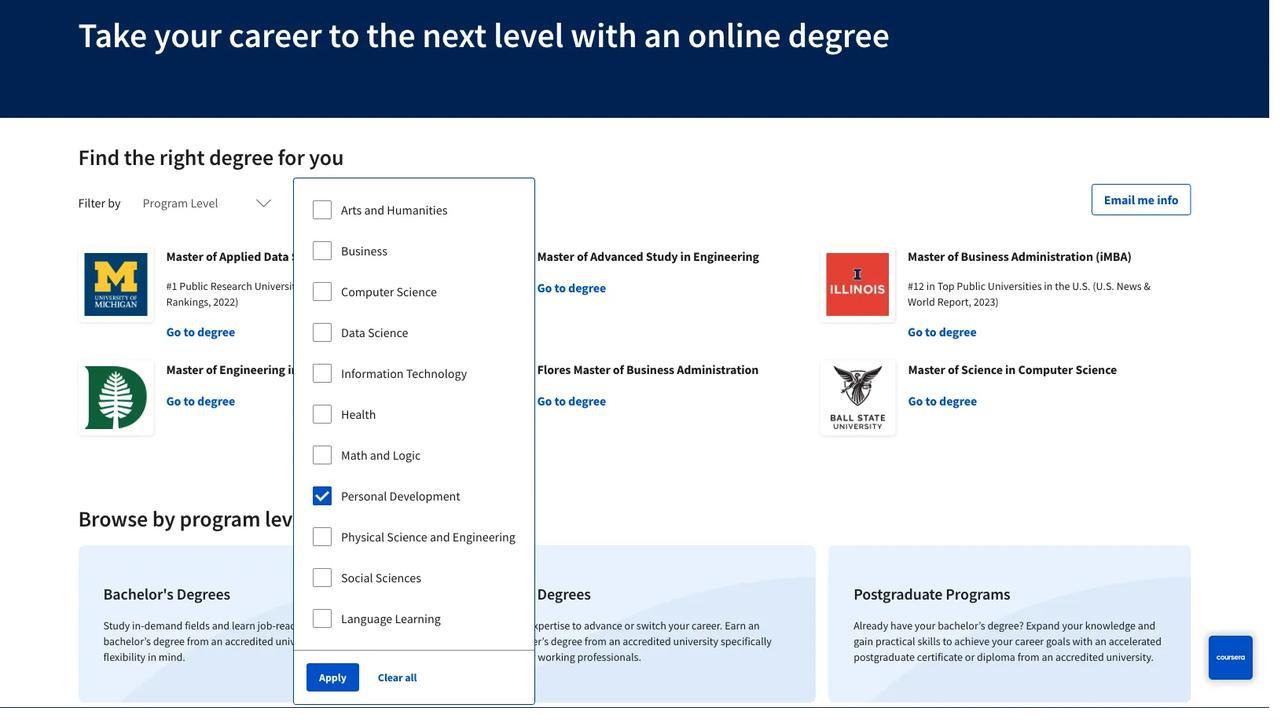 Task type: describe. For each thing, give the bounding box(es) containing it.
#1
[[166, 280, 177, 294]]

1 horizontal spatial level
[[494, 13, 564, 57]]

and right math
[[370, 448, 390, 463]]

master's
[[510, 635, 549, 649]]

go to degree for master of advanced study in engineering
[[538, 280, 606, 296]]

1 horizontal spatial administration
[[1012, 249, 1094, 265]]

in inside study in-demand fields and learn job-ready skills with an online bachelor's degree from an accredited university designed with flexibility in mind.
[[148, 651, 157, 665]]

physical science and engineering
[[341, 529, 516, 545]]

technology
[[406, 366, 467, 381]]

in down #1 public research university in the u.s. (qs world rankings, 2022)
[[288, 362, 298, 378]]

social sciences
[[341, 570, 421, 586]]

your down degree?
[[993, 635, 1013, 649]]

from for master's degrees
[[585, 635, 607, 649]]

go for master of science in computer science
[[909, 394, 924, 409]]

0 vertical spatial online
[[688, 13, 782, 57]]

2 horizontal spatial business
[[962, 249, 1010, 265]]

learning
[[395, 611, 441, 627]]

build your expertise to advance or switch your career. earn an online master's degree from an accredited university specifically designed for working professionals.
[[479, 619, 772, 665]]

earn
[[725, 619, 746, 634]]

bachelor's
[[103, 585, 174, 605]]

master of advanced study in engineering
[[538, 249, 760, 265]]

email me info button
[[1092, 184, 1192, 216]]

postgraduate programs
[[854, 585, 1011, 605]]

public inside #1 public research university in the u.s. (qs world rankings, 2022)
[[179, 280, 208, 294]]

social
[[341, 570, 373, 586]]

master of engineering in computer engineering
[[166, 362, 424, 378]]

postgraduate
[[854, 585, 943, 605]]

gain
[[854, 635, 874, 649]]

accredited for master's degrees
[[623, 635, 672, 649]]

options list list box
[[294, 179, 535, 650]]

clear all button
[[372, 664, 423, 692]]

go to degree for master of science in computer science
[[909, 394, 978, 409]]

bachelor's inside study in-demand fields and learn job-ready skills with an online bachelor's degree from an accredited university designed with flexibility in mind.
[[103, 635, 151, 649]]

go for master of engineering in computer engineering
[[166, 394, 181, 409]]

in right universities
[[1045, 280, 1053, 294]]

university of michigan image
[[78, 247, 154, 323]]

accelerated
[[1109, 635, 1162, 649]]

in-
[[132, 619, 144, 634]]

computer for master of engineering in computer engineering
[[301, 362, 356, 378]]

news
[[1117, 280, 1142, 294]]

advanced
[[591, 249, 644, 265]]

the inside #1 public research university in the u.s. (qs world rankings, 2022)
[[314, 280, 329, 294]]

in right #12
[[927, 280, 936, 294]]

specifically
[[721, 635, 772, 649]]

designed inside study in-demand fields and learn job-ready skills with an online bachelor's degree from an accredited university designed with flexibility in mind.
[[323, 635, 365, 649]]

data inside options list list box
[[341, 325, 366, 341]]

(imba)
[[1096, 249, 1132, 265]]

you
[[309, 144, 344, 171]]

ball state university image
[[821, 361, 896, 436]]

right
[[160, 144, 205, 171]]

email
[[1105, 192, 1136, 208]]

master for master of engineering in computer engineering
[[166, 362, 204, 378]]

subject button
[[294, 184, 406, 222]]

1 horizontal spatial study
[[646, 249, 678, 265]]

ready
[[276, 619, 302, 634]]

browse by program level
[[78, 506, 310, 533]]

degree?
[[988, 619, 1024, 634]]

have
[[891, 619, 913, 634]]

already
[[854, 619, 889, 634]]

programs
[[946, 585, 1011, 605]]

switch
[[637, 619, 667, 634]]

of for master of science in computer science
[[948, 362, 959, 378]]

accredited for bachelor's degrees
[[225, 635, 274, 649]]

universities
[[988, 280, 1042, 294]]

or inside build your expertise to advance or switch your career. earn an online master's degree from an accredited university specifically designed for working professionals.
[[625, 619, 635, 634]]

master of science in computer science
[[909, 362, 1118, 378]]

#12
[[908, 280, 925, 294]]

2022)
[[213, 295, 239, 309]]

(u.s.
[[1093, 280, 1115, 294]]

designed inside build your expertise to advance or switch your career. earn an online master's degree from an accredited university specifically designed for working professionals.
[[479, 651, 521, 665]]

filter by
[[78, 195, 121, 211]]

of for master of business administration (imba)
[[948, 249, 959, 265]]

personal
[[341, 488, 387, 504]]

university for master's degrees
[[674, 635, 719, 649]]

of for master of engineering in computer engineering
[[206, 362, 217, 378]]

humanities
[[387, 202, 448, 218]]

health
[[341, 407, 376, 422]]

go for master of advanced study in engineering
[[538, 280, 552, 296]]

arts
[[341, 202, 362, 218]]

2023)
[[974, 295, 999, 309]]

engineering inside options list list box
[[453, 529, 516, 545]]

university.
[[1107, 651, 1155, 665]]

knowledge
[[1086, 619, 1136, 634]]

and down 'development'
[[430, 529, 450, 545]]

language learning
[[341, 611, 441, 627]]

arts and humanities
[[341, 202, 448, 218]]

your right the "have"
[[915, 619, 936, 634]]

master for master of applied data science
[[166, 249, 204, 265]]

0 horizontal spatial administration
[[677, 362, 759, 378]]

find the right degree for you
[[78, 144, 344, 171]]

business inside options list list box
[[341, 243, 388, 259]]

next
[[423, 13, 487, 57]]

rankings,
[[166, 295, 211, 309]]

apply
[[319, 671, 347, 685]]

development
[[390, 488, 461, 504]]

from for bachelor's degrees
[[187, 635, 209, 649]]

in inside #1 public research university in the u.s. (qs world rankings, 2022)
[[303, 280, 312, 294]]

computer science
[[341, 284, 437, 300]]

flores
[[538, 362, 571, 378]]

clear all
[[378, 671, 417, 685]]

information technology
[[341, 366, 467, 381]]



Task type: vqa. For each thing, say whether or not it's contained in the screenshot.
on to the right
no



Task type: locate. For each thing, give the bounding box(es) containing it.
master left advanced
[[538, 249, 575, 265]]

1 vertical spatial skills
[[918, 635, 941, 649]]

the left next
[[367, 13, 416, 57]]

designed down language
[[323, 635, 365, 649]]

accredited inside build your expertise to advance or switch your career. earn an online master's degree from an accredited university specifically designed for working professionals.
[[623, 635, 672, 649]]

and inside already have your bachelor's degree? expand your knowledge and gain practical skills to achieve your career goals with an accelerated postgraduate certificate or diploma from an accredited university.
[[1139, 619, 1156, 634]]

online
[[688, 13, 782, 57], [365, 619, 394, 634], [479, 635, 508, 649]]

list containing bachelor's degrees
[[72, 540, 1198, 709]]

or inside already have your bachelor's degree? expand your knowledge and gain practical skills to achieve your career goals with an accelerated postgraduate certificate or diploma from an accredited university.
[[966, 651, 975, 665]]

of down 2022)
[[206, 362, 217, 378]]

by for browse
[[152, 506, 175, 533]]

bachelor's degrees
[[103, 585, 231, 605]]

diploma
[[978, 651, 1016, 665]]

0 horizontal spatial from
[[187, 635, 209, 649]]

computer inside options list list box
[[341, 284, 394, 300]]

world inside #1 public research university in the u.s. (qs world rankings, 2022)
[[371, 280, 398, 294]]

advance
[[584, 619, 623, 634]]

2 u.s. from the left
[[1073, 280, 1091, 294]]

&
[[1145, 280, 1151, 294]]

go for flores master of business administration
[[538, 394, 552, 409]]

online for master's degrees
[[479, 635, 508, 649]]

expand
[[1027, 619, 1061, 634]]

and inside study in-demand fields and learn job-ready skills with an online bachelor's degree from an accredited university designed with flexibility in mind.
[[212, 619, 230, 634]]

actions toolbar
[[294, 650, 535, 705]]

0 horizontal spatial accredited
[[225, 635, 274, 649]]

public up 2023)
[[957, 280, 986, 294]]

computer down "#12 in top public universities in the u.s. (u.s. news & world report, 2023)"
[[1019, 362, 1074, 378]]

0 vertical spatial bachelor's
[[938, 619, 986, 634]]

of down report,
[[948, 362, 959, 378]]

0 vertical spatial level
[[494, 13, 564, 57]]

1 horizontal spatial career
[[1016, 635, 1045, 649]]

research
[[211, 280, 252, 294]]

data up university
[[264, 249, 289, 265]]

flexibility
[[103, 651, 146, 665]]

skills right ready
[[304, 619, 327, 634]]

degree
[[788, 13, 890, 57], [209, 144, 274, 171], [569, 280, 606, 296], [197, 324, 235, 340], [940, 324, 977, 340], [197, 394, 235, 409], [569, 394, 606, 409], [940, 394, 978, 409], [153, 635, 185, 649], [551, 635, 583, 649]]

2 degrees from the left
[[538, 585, 591, 605]]

degree inside build your expertise to advance or switch your career. earn an online master's degree from an accredited university specifically designed for working professionals.
[[551, 635, 583, 649]]

1 vertical spatial designed
[[479, 651, 521, 665]]

master for master of business administration (imba)
[[908, 249, 946, 265]]

1 horizontal spatial public
[[957, 280, 986, 294]]

and up accelerated
[[1139, 619, 1156, 634]]

career inside already have your bachelor's degree? expand your knowledge and gain practical skills to achieve your career goals with an accelerated postgraduate certificate or diploma from an accredited university.
[[1016, 635, 1045, 649]]

master down report,
[[909, 362, 946, 378]]

bachelor's inside already have your bachelor's degree? expand your knowledge and gain practical skills to achieve your career goals with an accelerated postgraduate certificate or diploma from an accredited university.
[[938, 619, 986, 634]]

apply button
[[307, 664, 359, 692]]

level right next
[[494, 13, 564, 57]]

and right arts
[[364, 202, 385, 218]]

degrees up 'fields'
[[177, 585, 231, 605]]

of for master of applied data science
[[206, 249, 217, 265]]

world
[[371, 280, 398, 294], [908, 295, 936, 309]]

1 horizontal spatial for
[[523, 651, 536, 665]]

1 vertical spatial bachelor's
[[103, 635, 151, 649]]

1 public from the left
[[179, 280, 208, 294]]

practical
[[876, 635, 916, 649]]

1 vertical spatial online
[[365, 619, 394, 634]]

university
[[255, 280, 301, 294]]

1 horizontal spatial skills
[[918, 635, 941, 649]]

subject
[[303, 195, 343, 211]]

your up master's
[[505, 619, 526, 634]]

of left advanced
[[577, 249, 588, 265]]

public up the rankings,
[[179, 280, 208, 294]]

computer for master of science in computer science
[[1019, 362, 1074, 378]]

0 horizontal spatial or
[[625, 619, 635, 634]]

0 horizontal spatial u.s.
[[331, 280, 350, 294]]

1 horizontal spatial online
[[479, 635, 508, 649]]

1 vertical spatial study
[[103, 619, 130, 634]]

business
[[341, 243, 388, 259], [962, 249, 1010, 265], [627, 362, 675, 378]]

skills up certificate
[[918, 635, 941, 649]]

from right diploma
[[1018, 651, 1040, 665]]

1 horizontal spatial degrees
[[538, 585, 591, 605]]

from down 'fields'
[[187, 635, 209, 649]]

your right take in the left top of the page
[[154, 13, 222, 57]]

master for master of advanced study in engineering
[[538, 249, 575, 265]]

engineering
[[694, 249, 760, 265], [219, 362, 286, 378], [358, 362, 424, 378], [453, 529, 516, 545]]

go to degree for master of engineering in computer engineering
[[166, 394, 235, 409]]

skills inside already have your bachelor's degree? expand your knowledge and gain practical skills to achieve your career goals with an accelerated postgraduate certificate or diploma from an accredited university.
[[918, 635, 941, 649]]

for inside build your expertise to advance or switch your career. earn an online master's degree from an accredited university specifically designed for working professionals.
[[523, 651, 536, 665]]

2 vertical spatial online
[[479, 635, 508, 649]]

take your career to the next level with an online degree
[[78, 13, 890, 57]]

1 horizontal spatial designed
[[479, 651, 521, 665]]

degrees
[[177, 585, 231, 605], [538, 585, 591, 605]]

demand
[[144, 619, 183, 634]]

from down "advance"
[[585, 635, 607, 649]]

math
[[341, 448, 368, 463]]

0 horizontal spatial career
[[229, 13, 322, 57]]

0 vertical spatial skills
[[304, 619, 327, 634]]

2 horizontal spatial accredited
[[1056, 651, 1105, 665]]

info
[[1158, 192, 1179, 208]]

your
[[154, 13, 222, 57], [505, 619, 526, 634], [669, 619, 690, 634], [915, 619, 936, 634], [1063, 619, 1084, 634], [993, 635, 1013, 649]]

2 horizontal spatial from
[[1018, 651, 1040, 665]]

0 vertical spatial study
[[646, 249, 678, 265]]

1 horizontal spatial by
[[152, 506, 175, 533]]

degrees up expertise
[[538, 585, 591, 605]]

master for master of science in computer science
[[909, 362, 946, 378]]

0 horizontal spatial public
[[179, 280, 208, 294]]

career
[[229, 13, 322, 57], [1016, 635, 1045, 649]]

university down ready
[[276, 635, 321, 649]]

level right program
[[265, 506, 310, 533]]

0 horizontal spatial level
[[265, 506, 310, 533]]

find
[[78, 144, 120, 171]]

skills inside study in-demand fields and learn job-ready skills with an online bachelor's degree from an accredited university designed with flexibility in mind.
[[304, 619, 327, 634]]

fields
[[185, 619, 210, 634]]

me
[[1138, 192, 1155, 208]]

#12 in top public universities in the u.s. (u.s. news & world report, 2023)
[[908, 280, 1151, 309]]

computer up health
[[301, 362, 356, 378]]

browse
[[78, 506, 148, 533]]

master right flores
[[574, 362, 611, 378]]

accredited inside study in-demand fields and learn job-ready skills with an online bachelor's degree from an accredited university designed with flexibility in mind.
[[225, 635, 274, 649]]

online for bachelor's degrees
[[365, 619, 394, 634]]

for left 'you'
[[278, 144, 305, 171]]

0 horizontal spatial online
[[365, 619, 394, 634]]

1 university from the left
[[276, 635, 321, 649]]

1 horizontal spatial university
[[674, 635, 719, 649]]

by right filter
[[108, 195, 121, 211]]

1 vertical spatial data
[[341, 325, 366, 341]]

postgraduate
[[854, 651, 916, 665]]

0 vertical spatial data
[[264, 249, 289, 265]]

1 horizontal spatial business
[[627, 362, 675, 378]]

u.s. left (u.s.
[[1073, 280, 1091, 294]]

to inside already have your bachelor's degree? expand your knowledge and gain practical skills to achieve your career goals with an accelerated postgraduate certificate or diploma from an accredited university.
[[943, 635, 953, 649]]

u.s. inside "#12 in top public universities in the u.s. (u.s. news & world report, 2023)"
[[1073, 280, 1091, 294]]

1 horizontal spatial accredited
[[623, 635, 672, 649]]

1 degrees from the left
[[177, 585, 231, 605]]

1 vertical spatial level
[[265, 506, 310, 533]]

dartmouth college image
[[78, 361, 154, 436]]

degree inside study in-demand fields and learn job-ready skills with an online bachelor's degree from an accredited university designed with flexibility in mind.
[[153, 635, 185, 649]]

go to degree
[[538, 280, 606, 296], [166, 324, 235, 340], [908, 324, 977, 340], [166, 394, 235, 409], [538, 394, 606, 409], [909, 394, 978, 409]]

sciences
[[376, 570, 421, 586]]

1 horizontal spatial u.s.
[[1073, 280, 1091, 294]]

master of business administration (imba)
[[908, 249, 1132, 265]]

1 vertical spatial world
[[908, 295, 936, 309]]

master down the rankings,
[[166, 362, 204, 378]]

0 vertical spatial world
[[371, 280, 398, 294]]

study left in-
[[103, 619, 130, 634]]

your right switch
[[669, 619, 690, 634]]

0 horizontal spatial world
[[371, 280, 398, 294]]

degrees for bachelor's degrees
[[177, 585, 231, 605]]

physical
[[341, 529, 385, 545]]

by right browse
[[152, 506, 175, 533]]

university
[[276, 635, 321, 649], [674, 635, 719, 649]]

0 horizontal spatial bachelor's
[[103, 635, 151, 649]]

of up top
[[948, 249, 959, 265]]

working
[[538, 651, 576, 665]]

build
[[479, 619, 503, 634]]

accredited inside already have your bachelor's degree? expand your knowledge and gain practical skills to achieve your career goals with an accelerated postgraduate certificate or diploma from an accredited university.
[[1056, 651, 1105, 665]]

accredited
[[225, 635, 274, 649], [623, 635, 672, 649], [1056, 651, 1105, 665]]

1 horizontal spatial bachelor's
[[938, 619, 986, 634]]

the inside "#12 in top public universities in the u.s. (u.s. news & world report, 2023)"
[[1056, 280, 1071, 294]]

world right (qs
[[371, 280, 398, 294]]

information
[[341, 366, 404, 381]]

0 horizontal spatial degrees
[[177, 585, 231, 605]]

applied
[[219, 249, 261, 265]]

or
[[625, 619, 635, 634], [966, 651, 975, 665]]

bachelor's
[[938, 619, 986, 634], [103, 635, 151, 649]]

learn
[[232, 619, 255, 634]]

the left (u.s.
[[1056, 280, 1071, 294]]

degrees for master's degrees
[[538, 585, 591, 605]]

for down master's
[[523, 651, 536, 665]]

1 horizontal spatial from
[[585, 635, 607, 649]]

go to degree for flores master of business administration
[[538, 394, 606, 409]]

to inside build your expertise to advance or switch your career. earn an online master's degree from an accredited university specifically designed for working professionals.
[[573, 619, 582, 634]]

master up #12
[[908, 249, 946, 265]]

or left switch
[[625, 619, 635, 634]]

#1 public research university in the u.s. (qs world rankings, 2022)
[[166, 280, 398, 309]]

your up goals
[[1063, 619, 1084, 634]]

online inside study in-demand fields and learn job-ready skills with an online bachelor's degree from an accredited university designed with flexibility in mind.
[[365, 619, 394, 634]]

list
[[72, 540, 1198, 709]]

0 horizontal spatial designed
[[323, 635, 365, 649]]

program
[[180, 506, 261, 533]]

0 horizontal spatial business
[[341, 243, 388, 259]]

university inside study in-demand fields and learn job-ready skills with an online bachelor's degree from an accredited university designed with flexibility in mind.
[[276, 635, 321, 649]]

bachelor's up flexibility
[[103, 635, 151, 649]]

of for master of advanced study in engineering
[[577, 249, 588, 265]]

university of illinois at urbana-champaign image
[[821, 247, 896, 323]]

accredited down switch
[[623, 635, 672, 649]]

personal development
[[341, 488, 461, 504]]

2 horizontal spatial online
[[688, 13, 782, 57]]

by for filter
[[108, 195, 121, 211]]

1 vertical spatial career
[[1016, 635, 1045, 649]]

0 vertical spatial for
[[278, 144, 305, 171]]

from inside build your expertise to advance or switch your career. earn an online master's degree from an accredited university specifically designed for working professionals.
[[585, 635, 607, 649]]

administration
[[1012, 249, 1094, 265], [677, 362, 759, 378]]

report,
[[938, 295, 972, 309]]

all
[[405, 671, 417, 685]]

public inside "#12 in top public universities in the u.s. (u.s. news & world report, 2023)"
[[957, 280, 986, 294]]

computer
[[341, 284, 394, 300], [301, 362, 356, 378], [1019, 362, 1074, 378]]

career.
[[692, 619, 723, 634]]

world down #12
[[908, 295, 936, 309]]

university for bachelor's degrees
[[276, 635, 321, 649]]

goals
[[1047, 635, 1071, 649]]

and left learn
[[212, 619, 230, 634]]

from inside study in-demand fields and learn job-ready skills with an online bachelor's degree from an accredited university designed with flexibility in mind.
[[187, 635, 209, 649]]

accredited down goals
[[1056, 651, 1105, 665]]

online inside build your expertise to advance or switch your career. earn an online master's degree from an accredited university specifically designed for working professionals.
[[479, 635, 508, 649]]

study in-demand fields and learn job-ready skills with an online bachelor's degree from an accredited university designed with flexibility in mind.
[[103, 619, 394, 665]]

from inside already have your bachelor's degree? expand your knowledge and gain practical skills to achieve your career goals with an accelerated postgraduate certificate or diploma from an accredited university.
[[1018, 651, 1040, 665]]

public
[[179, 280, 208, 294], [957, 280, 986, 294]]

master up #1
[[166, 249, 204, 265]]

data up information
[[341, 325, 366, 341]]

an
[[644, 13, 681, 57], [352, 619, 363, 634], [749, 619, 760, 634], [211, 635, 223, 649], [609, 635, 621, 649], [1096, 635, 1107, 649], [1042, 651, 1054, 665]]

0 vertical spatial or
[[625, 619, 635, 634]]

science
[[291, 249, 333, 265], [397, 284, 437, 300], [368, 325, 408, 341], [962, 362, 1003, 378], [1076, 362, 1118, 378], [387, 529, 428, 545]]

data science
[[341, 325, 408, 341]]

master
[[166, 249, 204, 265], [538, 249, 575, 265], [908, 249, 946, 265], [166, 362, 204, 378], [574, 362, 611, 378], [909, 362, 946, 378]]

achieve
[[955, 635, 990, 649]]

0 horizontal spatial study
[[103, 619, 130, 634]]

to
[[329, 13, 360, 57], [555, 280, 566, 296], [184, 324, 195, 340], [926, 324, 937, 340], [184, 394, 195, 409], [555, 394, 566, 409], [926, 394, 937, 409], [573, 619, 582, 634], [943, 635, 953, 649]]

by
[[108, 195, 121, 211], [152, 506, 175, 533]]

u.s. left (qs
[[331, 280, 350, 294]]

clear
[[378, 671, 403, 685]]

0 horizontal spatial data
[[264, 249, 289, 265]]

in left mind.
[[148, 651, 157, 665]]

of right flores
[[613, 362, 624, 378]]

in right university
[[303, 280, 312, 294]]

master's
[[479, 585, 535, 605]]

master's degrees
[[479, 585, 591, 605]]

master of applied data science
[[166, 249, 333, 265]]

expertise
[[528, 619, 570, 634]]

in right advanced
[[681, 249, 691, 265]]

study right advanced
[[646, 249, 678, 265]]

accredited down learn
[[225, 635, 274, 649]]

logic
[[393, 448, 421, 463]]

email me info
[[1105, 192, 1179, 208]]

1 vertical spatial administration
[[677, 362, 759, 378]]

1 u.s. from the left
[[331, 280, 350, 294]]

the right find
[[124, 144, 155, 171]]

1 vertical spatial or
[[966, 651, 975, 665]]

designed
[[323, 635, 365, 649], [479, 651, 521, 665]]

university down career.
[[674, 635, 719, 649]]

0 horizontal spatial for
[[278, 144, 305, 171]]

1 horizontal spatial or
[[966, 651, 975, 665]]

2 university from the left
[[674, 635, 719, 649]]

filter
[[78, 195, 105, 211]]

go
[[538, 280, 552, 296], [166, 324, 181, 340], [908, 324, 923, 340], [166, 394, 181, 409], [538, 394, 552, 409], [909, 394, 924, 409]]

0 vertical spatial by
[[108, 195, 121, 211]]

0 horizontal spatial skills
[[304, 619, 327, 634]]

1 vertical spatial by
[[152, 506, 175, 533]]

1 horizontal spatial data
[[341, 325, 366, 341]]

of
[[206, 249, 217, 265], [577, 249, 588, 265], [948, 249, 959, 265], [206, 362, 217, 378], [613, 362, 624, 378], [948, 362, 959, 378]]

with inside already have your bachelor's degree? expand your knowledge and gain practical skills to achieve your career goals with an accelerated postgraduate certificate or diploma from an accredited university.
[[1073, 635, 1094, 649]]

language
[[341, 611, 393, 627]]

0 horizontal spatial by
[[108, 195, 121, 211]]

2 public from the left
[[957, 280, 986, 294]]

computer up data science
[[341, 284, 394, 300]]

0 vertical spatial administration
[[1012, 249, 1094, 265]]

take
[[78, 13, 147, 57]]

or down achieve
[[966, 651, 975, 665]]

study inside study in-demand fields and learn job-ready skills with an online bachelor's degree from an accredited university designed with flexibility in mind.
[[103, 619, 130, 634]]

top
[[938, 280, 955, 294]]

designed down build on the bottom
[[479, 651, 521, 665]]

level
[[494, 13, 564, 57], [265, 506, 310, 533]]

of left the applied
[[206, 249, 217, 265]]

0 vertical spatial designed
[[323, 635, 365, 649]]

0 horizontal spatial university
[[276, 635, 321, 649]]

louisiana state university image
[[449, 361, 525, 436]]

in down "#12 in top public universities in the u.s. (u.s. news & world report, 2023)"
[[1006, 362, 1016, 378]]

the left (qs
[[314, 280, 329, 294]]

university inside build your expertise to advance or switch your career. earn an online master's degree from an accredited university specifically designed for working professionals.
[[674, 635, 719, 649]]

1 horizontal spatial world
[[908, 295, 936, 309]]

professionals.
[[578, 651, 642, 665]]

mind.
[[159, 651, 185, 665]]

1 vertical spatial for
[[523, 651, 536, 665]]

u.s. inside #1 public research university in the u.s. (qs world rankings, 2022)
[[331, 280, 350, 294]]

bachelor's up achieve
[[938, 619, 986, 634]]

world inside "#12 in top public universities in the u.s. (u.s. news & world report, 2023)"
[[908, 295, 936, 309]]

0 vertical spatial career
[[229, 13, 322, 57]]



